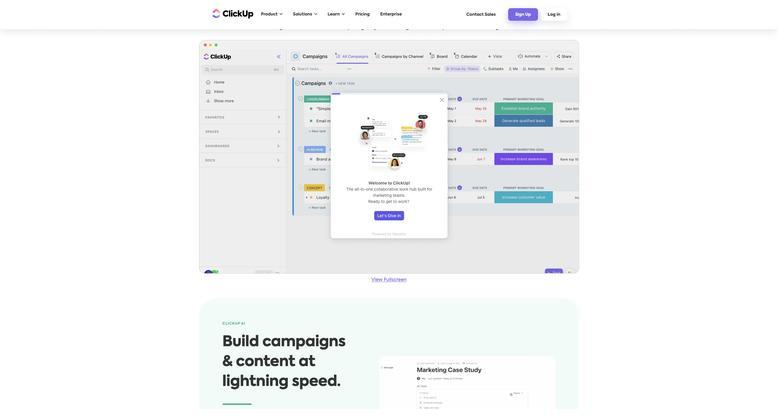 Task type: vqa. For each thing, say whether or not it's contained in the screenshot.
IN to the top
yes



Task type: describe. For each thing, give the bounding box(es) containing it.
place.
[[443, 26, 457, 30]]

enterprise
[[380, 12, 402, 16]]

below
[[475, 26, 489, 30]]

all
[[368, 26, 373, 30]]

fullscreen
[[384, 278, 407, 283]]

1 to from the left
[[307, 26, 312, 30]]

build campaigns & content at lightning speed.
[[222, 336, 346, 390]]

clickup ai
[[222, 323, 245, 326]]

speed.
[[292, 375, 341, 390]]

take
[[349, 2, 382, 16]]

at
[[299, 356, 315, 370]]

started.
[[505, 26, 523, 30]]

0 vertical spatial clickup
[[333, 26, 351, 30]]

sales
[[485, 12, 496, 17]]

view
[[372, 278, 383, 283]]

campaigns
[[263, 336, 346, 350]]

enterprise link
[[378, 8, 405, 20]]

content
[[236, 356, 295, 370]]

solutions button
[[290, 8, 320, 20]]

learn
[[328, 12, 340, 16]]

one
[[433, 26, 442, 30]]

get
[[255, 26, 264, 30]]

0 horizontal spatial clickup
[[222, 323, 240, 326]]

view fullscreen link
[[372, 278, 407, 283]]

sign up
[[516, 13, 531, 17]]

into
[[423, 26, 432, 30]]

build
[[222, 336, 259, 350]]

1 horizontal spatial in
[[557, 13, 561, 17]]

lightning
[[222, 375, 289, 390]]

dive
[[458, 26, 468, 30]]

take a tour
[[349, 2, 430, 16]]

sign up button
[[509, 8, 538, 21]]

pricing link
[[353, 8, 373, 20]]

marketing
[[385, 26, 409, 30]]

product
[[261, 12, 278, 16]]



Task type: locate. For each thing, give the bounding box(es) containing it.
a right get
[[265, 26, 268, 30]]

product button
[[258, 8, 286, 20]]

0 horizontal spatial in
[[469, 26, 473, 30]]

a for self-
[[265, 26, 268, 30]]

get
[[496, 26, 504, 30]]

tour
[[398, 2, 430, 16]]

1 vertical spatial clickup
[[222, 323, 240, 326]]

clickup left ai
[[222, 323, 240, 326]]

in right dive
[[469, 26, 473, 30]]

log
[[548, 13, 556, 17]]

contact sales button
[[464, 10, 499, 19]]

learn button
[[325, 8, 348, 20]]

a for tour
[[386, 2, 395, 16]]

sign
[[516, 13, 525, 17]]

0 horizontal spatial a
[[265, 26, 268, 30]]

in
[[557, 13, 561, 17], [469, 26, 473, 30]]

1 vertical spatial in
[[469, 26, 473, 30]]

log in link
[[541, 8, 568, 21]]

pricing
[[355, 12, 370, 16]]

0 vertical spatial in
[[557, 13, 561, 17]]

how
[[323, 26, 332, 30]]

to left 'see'
[[307, 26, 312, 30]]

solutions
[[293, 12, 312, 16]]

your
[[374, 26, 384, 30]]

tour
[[297, 26, 306, 30]]

&
[[222, 356, 233, 370]]

1 horizontal spatial to
[[490, 26, 495, 30]]

get a self-guided tour to see how clickup brings all your marketing work into one place. dive in below to get started.
[[255, 26, 523, 30]]

guided
[[280, 26, 296, 30]]

1 horizontal spatial clickup
[[333, 26, 351, 30]]

work
[[410, 26, 422, 30]]

clickup down the learn "dropdown button"
[[333, 26, 351, 30]]

in right log
[[557, 13, 561, 17]]

1 horizontal spatial a
[[386, 2, 395, 16]]

clickup image
[[211, 8, 253, 19]]

self-
[[269, 26, 280, 30]]

log in
[[548, 13, 561, 17]]

0 vertical spatial a
[[386, 2, 395, 16]]

0 horizontal spatial to
[[307, 26, 312, 30]]

contact sales
[[467, 12, 496, 17]]

brings
[[352, 26, 367, 30]]

contact
[[467, 12, 484, 17]]

2 to from the left
[[490, 26, 495, 30]]

to left get
[[490, 26, 495, 30]]

view fullscreen
[[372, 278, 407, 283]]

clickup
[[333, 26, 351, 30], [222, 323, 240, 326]]

a up 'get a self-guided tour to see how clickup brings all your marketing work into one place. dive in below to get started.'
[[386, 2, 395, 16]]

a
[[386, 2, 395, 16], [265, 26, 268, 30]]

to
[[307, 26, 312, 30], [490, 26, 495, 30]]

1 vertical spatial a
[[265, 26, 268, 30]]

up
[[526, 13, 531, 17]]

see
[[314, 26, 321, 30]]

ai
[[241, 323, 245, 326]]



